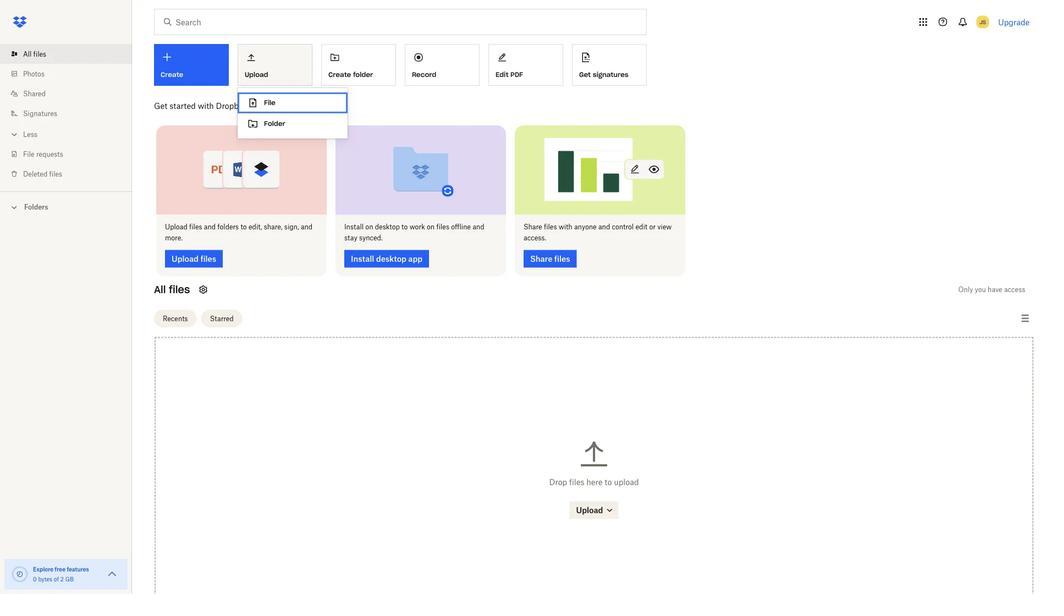 Task type: locate. For each thing, give the bounding box(es) containing it.
with right started
[[198, 101, 214, 110]]

drop
[[549, 478, 567, 487]]

0 vertical spatial file
[[264, 98, 276, 107]]

1 horizontal spatial file
[[264, 98, 276, 107]]

or
[[650, 223, 656, 231]]

to left edit,
[[241, 223, 247, 231]]

get
[[579, 70, 591, 79], [154, 101, 167, 110]]

0 horizontal spatial with
[[198, 101, 214, 110]]

file inside menu item
[[264, 98, 276, 107]]

0 horizontal spatial on
[[366, 223, 373, 231]]

with left the anyone
[[559, 223, 573, 231]]

upload
[[245, 70, 268, 79], [165, 223, 187, 231]]

get for get signatures
[[579, 70, 591, 79]]

0 vertical spatial get
[[579, 70, 591, 79]]

1 vertical spatial upload
[[165, 223, 187, 231]]

control
[[612, 223, 634, 231]]

and right offline
[[473, 223, 485, 231]]

2 horizontal spatial to
[[605, 478, 612, 487]]

access.
[[524, 234, 547, 242]]

to right here
[[605, 478, 612, 487]]

get signatures button
[[572, 44, 647, 86]]

1 horizontal spatial on
[[427, 223, 435, 231]]

0 vertical spatial all
[[23, 50, 32, 58]]

folders button
[[0, 199, 132, 215]]

view
[[658, 223, 672, 231]]

files inside the upload files and folders to edit, share, sign, and more.
[[189, 223, 202, 231]]

2 and from the left
[[301, 223, 313, 231]]

upgrade link
[[999, 17, 1030, 27]]

files inside share files with anyone and control edit or view access.
[[544, 223, 557, 231]]

0 horizontal spatial all
[[23, 50, 32, 58]]

1 on from the left
[[366, 223, 373, 231]]

record
[[412, 70, 437, 79]]

files up photos
[[33, 50, 46, 58]]

1 horizontal spatial get
[[579, 70, 591, 79]]

get inside button
[[579, 70, 591, 79]]

with inside share files with anyone and control edit or view access.
[[559, 223, 573, 231]]

file requests
[[23, 150, 63, 158]]

3 and from the left
[[473, 223, 485, 231]]

on up synced.
[[366, 223, 373, 231]]

file inside "list"
[[23, 150, 34, 158]]

0 horizontal spatial all files
[[23, 50, 46, 58]]

dropbox image
[[9, 11, 31, 33]]

upload inside upload dropdown button
[[245, 70, 268, 79]]

list containing all files
[[0, 37, 132, 191]]

files right the 'deleted' in the top of the page
[[49, 170, 62, 178]]

file down less
[[23, 150, 34, 158]]

starred button
[[201, 310, 243, 327]]

1 horizontal spatial upload
[[245, 70, 268, 79]]

files up recents button
[[169, 283, 190, 296]]

with
[[198, 101, 214, 110], [559, 223, 573, 231]]

files
[[33, 50, 46, 58], [49, 170, 62, 178], [189, 223, 202, 231], [437, 223, 450, 231], [544, 223, 557, 231], [169, 283, 190, 296], [570, 478, 585, 487]]

1 horizontal spatial all
[[154, 283, 166, 296]]

get left started
[[154, 101, 167, 110]]

0 vertical spatial all files
[[23, 50, 46, 58]]

on
[[366, 223, 373, 231], [427, 223, 435, 231]]

0 vertical spatial upload
[[245, 70, 268, 79]]

1 horizontal spatial to
[[402, 223, 408, 231]]

0 vertical spatial with
[[198, 101, 214, 110]]

4 and from the left
[[599, 223, 610, 231]]

get started with dropbox
[[154, 101, 247, 110]]

edit pdf
[[496, 70, 523, 79]]

and
[[204, 223, 216, 231], [301, 223, 313, 231], [473, 223, 485, 231], [599, 223, 610, 231]]

gb
[[65, 576, 74, 583]]

0 horizontal spatial get
[[154, 101, 167, 110]]

access
[[1005, 286, 1026, 294]]

files left offline
[[437, 223, 450, 231]]

0 horizontal spatial upload
[[165, 223, 187, 231]]

files left folders
[[189, 223, 202, 231]]

and left folders
[[204, 223, 216, 231]]

1 vertical spatial file
[[23, 150, 34, 158]]

on right work
[[427, 223, 435, 231]]

all up photos
[[23, 50, 32, 58]]

explore
[[33, 566, 53, 573]]

all
[[23, 50, 32, 58], [154, 283, 166, 296]]

synced.
[[359, 234, 383, 242]]

starred
[[210, 315, 234, 323]]

upload up more.
[[165, 223, 187, 231]]

1 vertical spatial with
[[559, 223, 573, 231]]

to inside the upload files and folders to edit, share, sign, and more.
[[241, 223, 247, 231]]

and inside install on desktop to work on files offline and stay synced.
[[473, 223, 485, 231]]

folder
[[264, 119, 285, 128]]

with for files
[[559, 223, 573, 231]]

upload inside the upload files and folders to edit, share, sign, and more.
[[165, 223, 187, 231]]

get left signatures
[[579, 70, 591, 79]]

requests
[[36, 150, 63, 158]]

to inside install on desktop to work on files offline and stay synced.
[[402, 223, 408, 231]]

edit
[[636, 223, 648, 231]]

only
[[959, 286, 973, 294]]

edit
[[496, 70, 509, 79]]

drop files here to upload
[[549, 478, 639, 487]]

record button
[[405, 44, 480, 86]]

share files with anyone and control edit or view access.
[[524, 223, 672, 242]]

all files
[[23, 50, 46, 58], [154, 283, 190, 296]]

install on desktop to work on files offline and stay synced.
[[344, 223, 485, 242]]

file requests link
[[9, 144, 132, 164]]

and right "sign,"
[[301, 223, 313, 231]]

files right share
[[544, 223, 557, 231]]

and left control
[[599, 223, 610, 231]]

list
[[0, 37, 132, 191]]

offline
[[451, 223, 471, 231]]

upload files and folders to edit, share, sign, and more.
[[165, 223, 313, 242]]

signatures
[[23, 109, 57, 117]]

1 vertical spatial get
[[154, 101, 167, 110]]

to
[[241, 223, 247, 231], [402, 223, 408, 231], [605, 478, 612, 487]]

1 horizontal spatial with
[[559, 223, 573, 231]]

0 horizontal spatial file
[[23, 150, 34, 158]]

1 vertical spatial all files
[[154, 283, 190, 296]]

folder
[[353, 70, 373, 79]]

to left work
[[402, 223, 408, 231]]

upload up dropbox
[[245, 70, 268, 79]]

all files link
[[9, 44, 132, 64]]

all files up recents button
[[154, 283, 190, 296]]

get signatures
[[579, 70, 629, 79]]

0 horizontal spatial to
[[241, 223, 247, 231]]

of
[[54, 576, 59, 583]]

file
[[264, 98, 276, 107], [23, 150, 34, 158]]

features
[[67, 566, 89, 573]]

file up folder
[[264, 98, 276, 107]]

all files up photos
[[23, 50, 46, 58]]

all up recents button
[[154, 283, 166, 296]]



Task type: describe. For each thing, give the bounding box(es) containing it.
folders
[[24, 203, 48, 211]]

upgrade
[[999, 17, 1030, 27]]

files inside deleted files link
[[49, 170, 62, 178]]

deleted
[[23, 170, 47, 178]]

dropbox
[[216, 101, 247, 110]]

1 horizontal spatial all files
[[154, 283, 190, 296]]

1 and from the left
[[204, 223, 216, 231]]

upload for upload files and folders to edit, share, sign, and more.
[[165, 223, 187, 231]]

get for get started with dropbox
[[154, 101, 167, 110]]

more.
[[165, 234, 183, 242]]

shared link
[[9, 84, 132, 103]]

photos link
[[9, 64, 132, 84]]

0
[[33, 576, 37, 583]]

shared
[[23, 89, 46, 98]]

2 on from the left
[[427, 223, 435, 231]]

folder menu item
[[238, 113, 348, 134]]

bytes
[[38, 576, 52, 583]]

create folder
[[329, 70, 373, 79]]

deleted files
[[23, 170, 62, 178]]

file for file requests
[[23, 150, 34, 158]]

1 vertical spatial all
[[154, 283, 166, 296]]

deleted files link
[[9, 164, 132, 184]]

create
[[329, 70, 351, 79]]

to for drop files here to upload
[[605, 478, 612, 487]]

upload for upload
[[245, 70, 268, 79]]

free
[[55, 566, 65, 573]]

folders
[[218, 223, 239, 231]]

less image
[[9, 129, 20, 140]]

pdf
[[511, 70, 523, 79]]

create folder button
[[321, 44, 396, 86]]

files inside the all files link
[[33, 50, 46, 58]]

edit pdf button
[[489, 44, 563, 86]]

only you have access
[[959, 286, 1026, 294]]

explore free features 0 bytes of 2 gb
[[33, 566, 89, 583]]

upload button
[[238, 44, 313, 86]]

share,
[[264, 223, 283, 231]]

have
[[988, 286, 1003, 294]]

signatures
[[593, 70, 629, 79]]

less
[[23, 130, 37, 138]]

all files list item
[[0, 44, 132, 64]]

2
[[60, 576, 64, 583]]

desktop
[[375, 223, 400, 231]]

all files inside list item
[[23, 50, 46, 58]]

file for file
[[264, 98, 276, 107]]

work
[[410, 223, 425, 231]]

file menu item
[[238, 92, 348, 113]]

and inside share files with anyone and control edit or view access.
[[599, 223, 610, 231]]

recents button
[[154, 310, 197, 327]]

share
[[524, 223, 542, 231]]

to for install on desktop to work on files offline and stay synced.
[[402, 223, 408, 231]]

here
[[587, 478, 603, 487]]

stay
[[344, 234, 358, 242]]

started
[[170, 101, 196, 110]]

with for started
[[198, 101, 214, 110]]

upload
[[614, 478, 639, 487]]

all inside list item
[[23, 50, 32, 58]]

you
[[975, 286, 986, 294]]

recents
[[163, 315, 188, 323]]

anyone
[[574, 223, 597, 231]]

photos
[[23, 70, 45, 78]]

install
[[344, 223, 364, 231]]

files inside install on desktop to work on files offline and stay synced.
[[437, 223, 450, 231]]

quota usage element
[[11, 566, 29, 583]]

signatures link
[[9, 103, 132, 123]]

sign,
[[284, 223, 299, 231]]

files left here
[[570, 478, 585, 487]]

edit,
[[249, 223, 262, 231]]



Task type: vqa. For each thing, say whether or not it's contained in the screenshot.
to to the right
yes



